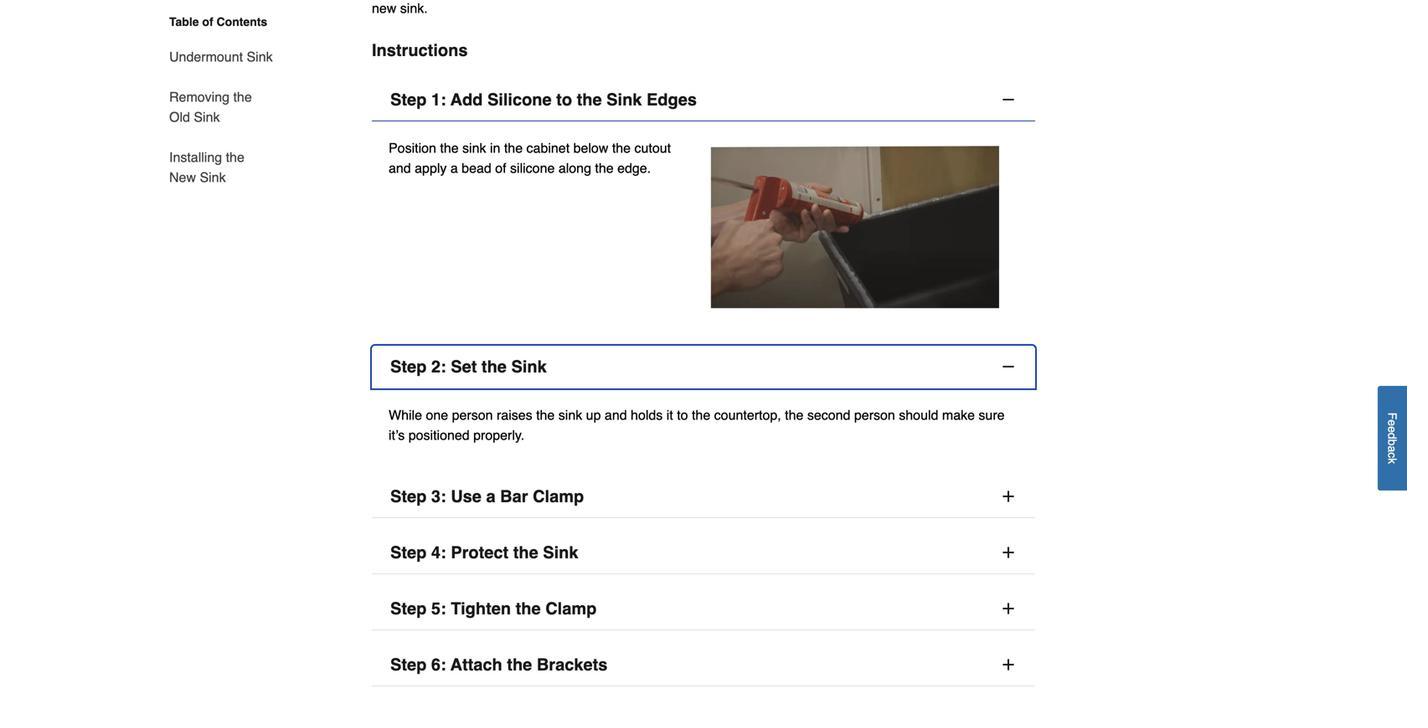 Task type: vqa. For each thing, say whether or not it's contained in the screenshot.
close circle filled icon for Deodorizing
no



Task type: describe. For each thing, give the bounding box(es) containing it.
protect
[[451, 544, 509, 563]]

a man using a caulk gun to apply a bead of caulk to the rim of the sink. image
[[704, 138, 1019, 313]]

along
[[559, 160, 592, 176]]

sink inside "link"
[[247, 49, 273, 65]]

silicone
[[488, 90, 552, 109]]

table of contents element
[[149, 13, 275, 188]]

plus image
[[1001, 545, 1017, 562]]

2:
[[431, 357, 446, 377]]

step 5: tighten the clamp
[[391, 600, 597, 619]]

should
[[899, 408, 939, 423]]

cabinet
[[527, 140, 570, 156]]

bead
[[462, 160, 492, 176]]

removing
[[169, 89, 230, 105]]

it
[[667, 408, 674, 423]]

k
[[1386, 459, 1400, 465]]

below
[[574, 140, 609, 156]]

sink inside installing the new sink
[[200, 170, 226, 185]]

step 2: set the sink
[[391, 357, 547, 377]]

and inside while one person raises the sink up and holds it to the countertop, the second person should make sure it's positioned properly.
[[605, 408, 627, 423]]

holds
[[631, 408, 663, 423]]

sink left edges
[[607, 90, 642, 109]]

make
[[943, 408, 975, 423]]

b
[[1386, 440, 1400, 446]]

the right in
[[504, 140, 523, 156]]

sink inside while one person raises the sink up and holds it to the countertop, the second person should make sure it's positioned properly.
[[559, 408, 583, 423]]

the up apply
[[440, 140, 459, 156]]

a inside position the sink in the cabinet below the cutout and apply a bead of silicone along the edge.
[[451, 160, 458, 176]]

removing the old sink link
[[169, 77, 275, 137]]

installing
[[169, 150, 222, 165]]

plus image for step 3: use a bar clamp
[[1001, 489, 1017, 505]]

apply
[[415, 160, 447, 176]]

of inside position the sink in the cabinet below the cutout and apply a bead of silicone along the edge.
[[495, 160, 507, 176]]

step 3: use a bar clamp
[[391, 487, 584, 507]]

step for step 4: protect the sink
[[391, 544, 427, 563]]

and inside position the sink in the cabinet below the cutout and apply a bead of silicone along the edge.
[[389, 160, 411, 176]]

step for step 1: add silicone to the sink edges
[[391, 90, 427, 109]]

step for step 5: tighten the clamp
[[391, 600, 427, 619]]

the down below
[[595, 160, 614, 176]]

sure
[[979, 408, 1005, 423]]

5:
[[431, 600, 446, 619]]

the inside step 5: tighten the clamp button
[[516, 600, 541, 619]]

installing the new sink
[[169, 150, 245, 185]]

step 4: protect the sink button
[[372, 532, 1036, 575]]

step 5: tighten the clamp button
[[372, 588, 1036, 631]]

the inside step 1: add silicone to the sink edges button
[[577, 90, 602, 109]]

silicone
[[510, 160, 555, 176]]

2 e from the top
[[1386, 427, 1400, 433]]

sink inside position the sink in the cabinet below the cutout and apply a bead of silicone along the edge.
[[463, 140, 486, 156]]

the left second
[[785, 408, 804, 423]]

the right raises
[[536, 408, 555, 423]]

3:
[[431, 487, 446, 507]]

1 e from the top
[[1386, 420, 1400, 427]]

f
[[1386, 413, 1400, 420]]

undermount sink link
[[169, 37, 273, 77]]

to inside button
[[557, 90, 572, 109]]

the right it at the left of page
[[692, 408, 711, 423]]

position the sink in the cabinet below the cutout and apply a bead of silicone along the edge.
[[389, 140, 671, 176]]

minus image
[[1001, 359, 1017, 375]]

f e e d b a c k
[[1386, 413, 1400, 465]]

new
[[169, 170, 196, 185]]

in
[[490, 140, 501, 156]]

set
[[451, 357, 477, 377]]

f e e d b a c k button
[[1378, 386, 1408, 491]]

tighten
[[451, 600, 511, 619]]

step 1: add silicone to the sink edges button
[[372, 79, 1036, 121]]

undermount sink
[[169, 49, 273, 65]]

the inside step 4: protect the sink button
[[513, 544, 539, 563]]

the inside removing the old sink
[[233, 89, 252, 105]]



Task type: locate. For each thing, give the bounding box(es) containing it.
clamp inside step 3: use a bar clamp button
[[533, 487, 584, 507]]

2 person from the left
[[855, 408, 896, 423]]

step 1: add silicone to the sink edges
[[391, 90, 697, 109]]

plus image inside step 6: attach the brackets button
[[1001, 657, 1017, 674]]

1 horizontal spatial sink
[[559, 408, 583, 423]]

step 3: use a bar clamp button
[[372, 476, 1036, 519]]

plus image for step 6: attach the brackets
[[1001, 657, 1017, 674]]

and
[[389, 160, 411, 176], [605, 408, 627, 423]]

0 horizontal spatial sink
[[463, 140, 486, 156]]

step left "2:"
[[391, 357, 427, 377]]

position
[[389, 140, 437, 156]]

0 vertical spatial of
[[202, 15, 213, 28]]

sink down the removing
[[194, 109, 220, 125]]

attach
[[451, 656, 503, 675]]

sink right protect
[[543, 544, 579, 563]]

sink down contents
[[247, 49, 273, 65]]

while
[[389, 408, 422, 423]]

1 horizontal spatial to
[[677, 408, 688, 423]]

step left the 5:
[[391, 600, 427, 619]]

sink down installing
[[200, 170, 226, 185]]

0 vertical spatial plus image
[[1001, 489, 1017, 505]]

to right it at the left of page
[[677, 408, 688, 423]]

to right silicone
[[557, 90, 572, 109]]

the right the removing
[[233, 89, 252, 105]]

a
[[451, 160, 458, 176], [1386, 446, 1400, 453], [486, 487, 496, 507]]

1 vertical spatial sink
[[559, 408, 583, 423]]

the right protect
[[513, 544, 539, 563]]

5 step from the top
[[391, 600, 427, 619]]

step 2: set the sink button
[[372, 346, 1036, 389]]

1 person from the left
[[452, 408, 493, 423]]

a left bead
[[451, 160, 458, 176]]

of
[[202, 15, 213, 28], [495, 160, 507, 176]]

0 horizontal spatial and
[[389, 160, 411, 176]]

clamp up the brackets on the bottom left
[[546, 600, 597, 619]]

3 plus image from the top
[[1001, 657, 1017, 674]]

a up k
[[1386, 446, 1400, 453]]

0 vertical spatial to
[[557, 90, 572, 109]]

step for step 3: use a bar clamp
[[391, 487, 427, 507]]

e up b on the bottom right of the page
[[1386, 427, 1400, 433]]

table
[[169, 15, 199, 28]]

1 vertical spatial to
[[677, 408, 688, 423]]

1 step from the top
[[391, 90, 427, 109]]

step 6: attach the brackets
[[391, 656, 608, 675]]

person up properly.
[[452, 408, 493, 423]]

sink inside removing the old sink
[[194, 109, 220, 125]]

clamp right bar
[[533, 487, 584, 507]]

step for step 2: set the sink
[[391, 357, 427, 377]]

edge.
[[618, 160, 651, 176]]

1 horizontal spatial and
[[605, 408, 627, 423]]

2 step from the top
[[391, 357, 427, 377]]

step left 4:
[[391, 544, 427, 563]]

the right attach
[[507, 656, 532, 675]]

step for step 6: attach the brackets
[[391, 656, 427, 675]]

second
[[808, 408, 851, 423]]

and right up
[[605, 408, 627, 423]]

up
[[586, 408, 601, 423]]

step left 1:
[[391, 90, 427, 109]]

table of contents
[[169, 15, 267, 28]]

plus image
[[1001, 489, 1017, 505], [1001, 601, 1017, 618], [1001, 657, 1017, 674]]

person
[[452, 408, 493, 423], [855, 408, 896, 423]]

old
[[169, 109, 190, 125]]

instructions
[[372, 41, 468, 60]]

6:
[[431, 656, 446, 675]]

1 vertical spatial plus image
[[1001, 601, 1017, 618]]

2 vertical spatial plus image
[[1001, 657, 1017, 674]]

to
[[557, 90, 572, 109], [677, 408, 688, 423]]

1 horizontal spatial person
[[855, 408, 896, 423]]

the inside step 6: attach the brackets button
[[507, 656, 532, 675]]

0 horizontal spatial to
[[557, 90, 572, 109]]

brackets
[[537, 656, 608, 675]]

4:
[[431, 544, 446, 563]]

cutout
[[635, 140, 671, 156]]

1:
[[431, 90, 446, 109]]

of down in
[[495, 160, 507, 176]]

the right installing
[[226, 150, 245, 165]]

the up edge.
[[612, 140, 631, 156]]

clamp
[[533, 487, 584, 507], [546, 600, 597, 619]]

bar
[[500, 487, 528, 507]]

the inside installing the new sink
[[226, 150, 245, 165]]

1 vertical spatial clamp
[[546, 600, 597, 619]]

while one person raises the sink up and holds it to the countertop, the second person should make sure it's positioned properly.
[[389, 408, 1005, 443]]

d
[[1386, 433, 1400, 440]]

raises
[[497, 408, 533, 423]]

sink up raises
[[512, 357, 547, 377]]

one
[[426, 408, 448, 423]]

of right table
[[202, 15, 213, 28]]

2 plus image from the top
[[1001, 601, 1017, 618]]

0 vertical spatial and
[[389, 160, 411, 176]]

1 vertical spatial of
[[495, 160, 507, 176]]

plus image inside step 5: tighten the clamp button
[[1001, 601, 1017, 618]]

e
[[1386, 420, 1400, 427], [1386, 427, 1400, 433]]

1 plus image from the top
[[1001, 489, 1017, 505]]

step left 6:
[[391, 656, 427, 675]]

the
[[233, 89, 252, 105], [577, 90, 602, 109], [440, 140, 459, 156], [504, 140, 523, 156], [612, 140, 631, 156], [226, 150, 245, 165], [595, 160, 614, 176], [482, 357, 507, 377], [536, 408, 555, 423], [692, 408, 711, 423], [785, 408, 804, 423], [513, 544, 539, 563], [516, 600, 541, 619], [507, 656, 532, 675]]

step 6: attach the brackets button
[[372, 644, 1036, 687]]

plus image inside step 3: use a bar clamp button
[[1001, 489, 1017, 505]]

a left bar
[[486, 487, 496, 507]]

c
[[1386, 453, 1400, 459]]

edges
[[647, 90, 697, 109]]

3 step from the top
[[391, 487, 427, 507]]

undermount
[[169, 49, 243, 65]]

0 vertical spatial clamp
[[533, 487, 584, 507]]

0 horizontal spatial of
[[202, 15, 213, 28]]

step left 3:
[[391, 487, 427, 507]]

minus image
[[1001, 91, 1017, 108]]

countertop,
[[715, 408, 782, 423]]

the right tighten in the bottom of the page
[[516, 600, 541, 619]]

removing the old sink
[[169, 89, 252, 125]]

it's
[[389, 428, 405, 443]]

contents
[[217, 15, 267, 28]]

2 horizontal spatial a
[[1386, 446, 1400, 453]]

person left should
[[855, 408, 896, 423]]

and down position
[[389, 160, 411, 176]]

e up "d"
[[1386, 420, 1400, 427]]

0 horizontal spatial a
[[451, 160, 458, 176]]

2 vertical spatial a
[[486, 487, 496, 507]]

the inside step 2: set the sink button
[[482, 357, 507, 377]]

1 horizontal spatial of
[[495, 160, 507, 176]]

1 vertical spatial a
[[1386, 446, 1400, 453]]

1 horizontal spatial a
[[486, 487, 496, 507]]

a inside f e e d b a c k 'button'
[[1386, 446, 1400, 453]]

the up below
[[577, 90, 602, 109]]

use
[[451, 487, 482, 507]]

clamp inside step 5: tighten the clamp button
[[546, 600, 597, 619]]

a inside step 3: use a bar clamp button
[[486, 487, 496, 507]]

6 step from the top
[[391, 656, 427, 675]]

positioned
[[409, 428, 470, 443]]

1 vertical spatial and
[[605, 408, 627, 423]]

sink
[[463, 140, 486, 156], [559, 408, 583, 423]]

sink up bead
[[463, 140, 486, 156]]

step
[[391, 90, 427, 109], [391, 357, 427, 377], [391, 487, 427, 507], [391, 544, 427, 563], [391, 600, 427, 619], [391, 656, 427, 675]]

plus image for step 5: tighten the clamp
[[1001, 601, 1017, 618]]

add
[[451, 90, 483, 109]]

the right set
[[482, 357, 507, 377]]

0 horizontal spatial person
[[452, 408, 493, 423]]

sink left up
[[559, 408, 583, 423]]

4 step from the top
[[391, 544, 427, 563]]

0 vertical spatial sink
[[463, 140, 486, 156]]

sink
[[247, 49, 273, 65], [607, 90, 642, 109], [194, 109, 220, 125], [200, 170, 226, 185], [512, 357, 547, 377], [543, 544, 579, 563]]

0 vertical spatial a
[[451, 160, 458, 176]]

installing the new sink link
[[169, 137, 275, 188]]

to inside while one person raises the sink up and holds it to the countertop, the second person should make sure it's positioned properly.
[[677, 408, 688, 423]]

step 4: protect the sink
[[391, 544, 579, 563]]

properly.
[[474, 428, 525, 443]]



